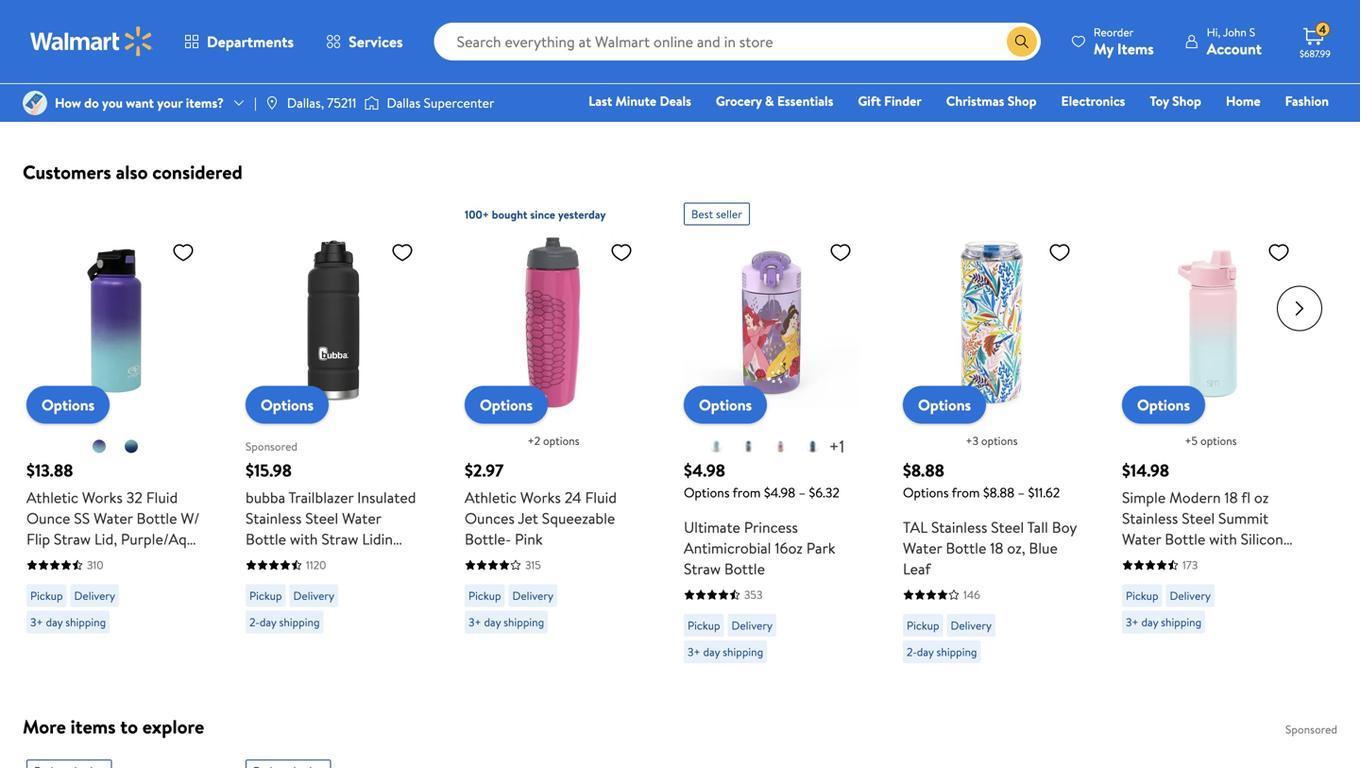 Task type: locate. For each thing, give the bounding box(es) containing it.
straw inside ultimate princess antimicrobial 16oz park straw bottle
[[684, 559, 721, 579]]

straw inside $13.88 athletic works 32 fluid ounce ss water bottle w/ flip straw lid, purple/aqua ombre
[[54, 529, 91, 550]]

bottle inside $13.88 athletic works 32 fluid ounce ss water bottle w/ flip straw lid, purple/aqua ombre
[[137, 508, 177, 529]]

options link up purple "image"
[[26, 386, 110, 424]]

$14.98
[[1123, 459, 1170, 482]]

options up purple "image"
[[42, 395, 95, 415]]

electronics
[[1062, 92, 1126, 110]]

explore
[[142, 714, 204, 740]]

0 horizontal spatial works
[[82, 487, 123, 508]]

24
[[565, 487, 582, 508]]

100+
[[465, 206, 489, 223]]

shipping down 173
[[1162, 614, 1202, 630]]

options link for $8.88
[[903, 386, 987, 424]]

0 horizontal spatial options
[[543, 433, 580, 449]]

– inside $8.88 options from $8.88 – $11.62
[[1018, 483, 1025, 502]]

departments button
[[168, 19, 310, 64]]

– for $8.88
[[1018, 483, 1025, 502]]

options link up +3
[[903, 386, 987, 424]]

with
[[290, 529, 318, 550], [1210, 529, 1238, 550]]

0 vertical spatial gift
[[858, 92, 882, 110]]

0 horizontal spatial gift
[[858, 92, 882, 110]]

3 product group from the left
[[465, 195, 643, 671]]

0 horizontal spatial 18
[[991, 538, 1004, 559]]

departments
[[207, 31, 294, 52]]

2 from from the left
[[952, 483, 981, 502]]

fl
[[1242, 487, 1251, 508]]

product group containing $13.88
[[26, 195, 204, 671]]

+5 options
[[1185, 433, 1238, 449]]

straw left the lid,
[[54, 529, 91, 550]]

1 horizontal spatial –
[[1018, 483, 1025, 502]]

2- down leaf
[[907, 644, 917, 660]]

athletic down $13.88
[[26, 487, 79, 508]]

bottle up 146
[[946, 538, 987, 559]]

$2.97
[[465, 459, 504, 482]]

$8.88 up tal
[[903, 459, 945, 482]]

steel up "oz.," at the bottom of the page
[[305, 508, 339, 529]]

purple/aqua
[[121, 529, 202, 550]]

steel inside "$14.98 simple modern 18 fl oz stainless steel summit water bottle with silicone straw lid|sweet taffy"
[[1182, 508, 1216, 529]]

2- down black,
[[249, 614, 260, 630]]

1 horizontal spatial athletic
[[465, 487, 517, 508]]

$4.98 up 'princess'
[[764, 483, 796, 502]]

0 horizontal spatial steel
[[305, 508, 339, 529]]

boy
[[1053, 517, 1077, 538]]

delivery
[[74, 588, 115, 604], [293, 588, 335, 604], [513, 588, 554, 604], [1170, 588, 1212, 604], [732, 618, 773, 634], [951, 618, 992, 634]]

3+ day shipping down 315 on the bottom
[[469, 614, 545, 630]]

bottle up 353
[[725, 559, 766, 579]]

$14.98 simple modern 18 fl oz stainless steel summit water bottle with silicone straw lid|sweet taffy
[[1123, 459, 1292, 570]]

water inside $13.88 athletic works 32 fluid ounce ss water bottle w/ flip straw lid, purple/aqua ombre
[[94, 508, 133, 529]]

bottle-
[[465, 529, 511, 550]]

5 options link from the left
[[903, 386, 987, 424]]

1 options link from the left
[[26, 386, 110, 424]]

add to favorites list, simple modern 18 fl oz stainless steel summit water bottle with silicone straw lid|sweet taffy image
[[1268, 241, 1291, 264]]

options up +2
[[480, 395, 533, 415]]

0 horizontal spatial athletic
[[26, 487, 79, 508]]

dallas
[[387, 94, 421, 112]]

purple image
[[92, 439, 107, 454]]

options right +2
[[543, 433, 580, 449]]

fluid inside '$2.97 athletic works 24 fluid ounces jet squeezable bottle- pink'
[[585, 487, 617, 508]]

shop for toy shop
[[1173, 92, 1202, 110]]

stainless inside sponsored $15.98 bubba trailblazer insulated stainless steel water bottle with straw lidin black, 40 oz., rubberized
[[246, 508, 302, 529]]

0 horizontal spatial from
[[733, 483, 761, 502]]

+3
[[966, 433, 979, 449]]

fluid right 32
[[146, 487, 178, 508]]

1 vertical spatial 2-day shipping
[[907, 644, 978, 660]]

sponsored $15.98 bubba trailblazer insulated stainless steel water bottle with straw lidin black, 40 oz., rubberized
[[246, 439, 416, 570]]

1 product group from the left
[[26, 195, 204, 671]]

athletic works 24 fluid ounces jet squeezable bottle- pink image
[[465, 233, 641, 409]]

stainless up black,
[[246, 508, 302, 529]]

options link for $15.98
[[246, 386, 329, 424]]

173
[[1183, 557, 1199, 573]]

0 horizontal spatial –
[[799, 483, 806, 502]]

 image
[[264, 95, 280, 111]]

2 shop from the left
[[1173, 92, 1202, 110]]

christmas
[[947, 92, 1005, 110]]

athletic inside '$2.97 athletic works 24 fluid ounces jet squeezable bottle- pink'
[[465, 487, 517, 508]]

2 with from the left
[[1210, 529, 1238, 550]]

day
[[46, 614, 63, 630], [260, 614, 277, 630], [484, 614, 501, 630], [1142, 614, 1159, 630], [704, 644, 720, 660], [917, 644, 934, 660]]

0 horizontal spatial shop
[[1008, 92, 1037, 110]]

straw down ultimate
[[684, 559, 721, 579]]

from inside $4.98 options from $4.98 – $6.32
[[733, 483, 761, 502]]

1120
[[306, 557, 326, 573]]

2 options link from the left
[[246, 386, 329, 424]]

1 athletic from the left
[[26, 487, 79, 508]]

options up bluey icon
[[699, 395, 752, 415]]

– left $11.62
[[1018, 483, 1025, 502]]

steel up 'lid|sweet'
[[1182, 508, 1216, 529]]

1 vertical spatial gift
[[1028, 118, 1051, 137]]

gift inside "link"
[[858, 92, 882, 110]]

3 options from the left
[[1201, 433, 1238, 449]]

options up +3
[[919, 395, 972, 415]]

steel inside sponsored $15.98 bubba trailblazer insulated stainless steel water bottle with straw lidin black, 40 oz., rubberized
[[305, 508, 339, 529]]

add to favorites list, tal stainless steel tall boy water bottle 18 oz, blue leaf image
[[1049, 241, 1072, 264]]

6 options link from the left
[[1123, 386, 1206, 424]]

$8.88 left $11.62
[[984, 483, 1015, 502]]

2 horizontal spatial steel
[[1182, 508, 1216, 529]]

yesterday
[[558, 206, 606, 223]]

fluid right 24
[[585, 487, 617, 508]]

ultimate princess antimicrobial 16oz park straw bottle
[[684, 517, 836, 579]]

2 horizontal spatial options
[[1201, 433, 1238, 449]]

do
[[84, 94, 99, 112]]

athletic for $13.88
[[26, 487, 79, 508]]

shipping down 353
[[723, 644, 764, 660]]

water down $8.88 options from $8.88 – $11.62
[[903, 538, 943, 559]]

from inside $8.88 options from $8.88 – $11.62
[[952, 483, 981, 502]]

$4.98 down bluey icon
[[684, 459, 726, 482]]

park
[[807, 538, 836, 559]]

works left 32
[[82, 487, 123, 508]]

works
[[82, 487, 123, 508], [521, 487, 561, 508]]

+1
[[829, 435, 845, 458]]

shop right toy
[[1173, 92, 1202, 110]]

options link up $15.98
[[246, 386, 329, 424]]

dallas, 75211
[[287, 94, 357, 112]]

best
[[692, 206, 714, 222]]

1 horizontal spatial 18
[[1225, 487, 1239, 508]]

2 – from the left
[[1018, 483, 1025, 502]]

5 product group from the left
[[903, 195, 1081, 671]]

ounces
[[465, 508, 515, 529]]

18 left the oz,
[[991, 538, 1004, 559]]

options link up +5
[[1123, 386, 1206, 424]]

water right ss
[[94, 508, 133, 529]]

1 horizontal spatial 2-
[[907, 644, 917, 660]]

options for the bubba trailblazer insulated stainless steel water bottle with straw lidin black, 40 oz., rubberized image
[[261, 395, 314, 415]]

athletic down $2.97
[[465, 487, 517, 508]]

options link
[[26, 386, 110, 424], [246, 386, 329, 424], [465, 386, 548, 424], [684, 386, 768, 424], [903, 386, 987, 424], [1123, 386, 1206, 424]]

bubba trailblazer insulated stainless steel water bottle with straw lidin black, 40 oz., rubberized image
[[246, 233, 421, 409]]

modern
[[1170, 487, 1222, 508]]

0 horizontal spatial 2-day shipping
[[249, 614, 320, 630]]

18 left fl
[[1225, 487, 1239, 508]]

1 horizontal spatial shop
[[1173, 92, 1202, 110]]

product group
[[26, 195, 204, 671], [246, 195, 423, 671], [465, 195, 643, 671], [684, 195, 862, 671], [903, 195, 1081, 671], [1123, 195, 1300, 671]]

1 horizontal spatial stainless
[[932, 517, 988, 538]]

1 horizontal spatial options
[[982, 433, 1018, 449]]

delivery down 1120
[[293, 588, 335, 604]]

2-day shipping down 146
[[907, 644, 978, 660]]

options right +3
[[982, 433, 1018, 449]]

toy
[[1151, 92, 1170, 110]]

1 vertical spatial sponsored
[[246, 439, 298, 455]]

0 horizontal spatial stainless
[[246, 508, 302, 529]]

1 vertical spatial 18
[[991, 538, 1004, 559]]

tal stainless steel tall boy water bottle 18 oz, blue leaf
[[903, 517, 1077, 579]]

1 horizontal spatial works
[[521, 487, 561, 508]]

essentials
[[778, 92, 834, 110]]

bottle
[[137, 508, 177, 529], [246, 529, 286, 550], [1166, 529, 1206, 550], [946, 538, 987, 559], [725, 559, 766, 579]]

items
[[1118, 38, 1155, 59]]

last
[[589, 92, 613, 110]]

1 shop from the left
[[1008, 92, 1037, 110]]

home
[[1227, 92, 1261, 110]]

from down +3
[[952, 483, 981, 502]]

gift finder
[[858, 92, 922, 110]]

stainless right tal
[[932, 517, 988, 538]]

1 horizontal spatial fluid
[[585, 487, 617, 508]]

from
[[733, 483, 761, 502], [952, 483, 981, 502]]

1 horizontal spatial gift
[[1028, 118, 1051, 137]]

– inside $4.98 options from $4.98 – $6.32
[[799, 483, 806, 502]]

product group containing $8.88
[[903, 195, 1081, 671]]

bottle left 40
[[246, 529, 286, 550]]

gift cards link
[[1019, 117, 1096, 138]]

from up 'princess'
[[733, 483, 761, 502]]

gift left finder
[[858, 92, 882, 110]]

water inside the tal stainless steel tall boy water bottle 18 oz, blue leaf
[[903, 538, 943, 559]]

options for $14.98
[[1201, 433, 1238, 449]]

1 horizontal spatial from
[[952, 483, 981, 502]]

straw up 1120
[[322, 529, 359, 550]]

bottle inside sponsored $15.98 bubba trailblazer insulated stainless steel water bottle with straw lidin black, 40 oz., rubberized
[[246, 529, 286, 550]]

simple modern 18 fl oz stainless steel summit water bottle with silicone straw lid|sweet taffy image
[[1123, 233, 1299, 409]]

options for $8.88
[[982, 433, 1018, 449]]

0 horizontal spatial  image
[[23, 91, 47, 115]]

shipping down 315 on the bottom
[[504, 614, 545, 630]]

Search search field
[[434, 23, 1041, 60]]

search icon image
[[1015, 34, 1030, 49]]

grocery & essentials
[[716, 92, 834, 110]]

shop up gift cards link
[[1008, 92, 1037, 110]]

1 from from the left
[[733, 483, 761, 502]]

walmart+ link
[[1265, 117, 1338, 138]]

3+ day shipping
[[30, 614, 106, 630], [469, 614, 545, 630], [1126, 614, 1202, 630], [688, 644, 764, 660]]

athletic inside $13.88 athletic works 32 fluid ounce ss water bottle w/ flip straw lid, purple/aqua ombre
[[26, 487, 79, 508]]

– for $4.98
[[799, 483, 806, 502]]

available in additional 1 variant element
[[829, 435, 845, 458]]

1 horizontal spatial $4.98
[[764, 483, 796, 502]]

2 fluid from the left
[[585, 487, 617, 508]]

leaf
[[903, 559, 931, 579]]

add to favorites list, athletic works 32 fluid ounce ss water bottle w/ flip straw lid, purple/aqua ombre image
[[172, 241, 195, 264]]

stainless down $14.98
[[1123, 508, 1179, 529]]

straw left 173
[[1123, 550, 1160, 570]]

options up $15.98
[[261, 395, 314, 415]]

product group containing +1
[[684, 195, 862, 671]]

water up rubberized
[[342, 508, 381, 529]]

with inside "$14.98 simple modern 18 fl oz stainless steel summit water bottle with silicone straw lid|sweet taffy"
[[1210, 529, 1238, 550]]

18
[[1225, 487, 1239, 508], [991, 538, 1004, 559]]

works inside '$2.97 athletic works 24 fluid ounces jet squeezable bottle- pink'
[[521, 487, 561, 508]]

 image left 'how'
[[23, 91, 47, 115]]

0 vertical spatial $4.98
[[684, 459, 726, 482]]

bottle left the w/
[[137, 508, 177, 529]]

works left 24
[[521, 487, 561, 508]]

1 – from the left
[[799, 483, 806, 502]]

0 horizontal spatial with
[[290, 529, 318, 550]]

2 options from the left
[[982, 433, 1018, 449]]

6 product group from the left
[[1123, 195, 1300, 671]]

– left $6.32
[[799, 483, 806, 502]]

gift left cards
[[1028, 118, 1051, 137]]

stainless inside the tal stainless steel tall boy water bottle 18 oz, blue leaf
[[932, 517, 988, 538]]

options up ultimate
[[684, 483, 730, 502]]

tall
[[1028, 517, 1049, 538]]

water inside "$14.98 simple modern 18 fl oz stainless steel summit water bottle with silicone straw lid|sweet taffy"
[[1123, 529, 1162, 550]]

310
[[87, 557, 104, 573]]

0 horizontal spatial $8.88
[[903, 459, 945, 482]]

2 works from the left
[[521, 487, 561, 508]]

1 vertical spatial $4.98
[[764, 483, 796, 502]]

steel left tall
[[992, 517, 1025, 538]]

 image
[[23, 91, 47, 115], [364, 94, 379, 112]]

options
[[42, 395, 95, 415], [261, 395, 314, 415], [480, 395, 533, 415], [699, 395, 752, 415], [919, 395, 972, 415], [1138, 395, 1191, 415], [684, 483, 730, 502], [903, 483, 949, 502]]

2-day shipping down 40
[[249, 614, 320, 630]]

$4.98
[[684, 459, 726, 482], [764, 483, 796, 502]]

taffy
[[1229, 550, 1261, 570]]

grocery
[[716, 92, 762, 110]]

works inside $13.88 athletic works 32 fluid ounce ss water bottle w/ flip straw lid, purple/aqua ombre
[[82, 487, 123, 508]]

simple
[[1123, 487, 1166, 508]]

+2
[[528, 433, 541, 449]]

1 fluid from the left
[[146, 487, 178, 508]]

princess
[[745, 517, 799, 538]]

lid|sweet
[[1163, 550, 1226, 570]]

1 options from the left
[[543, 433, 580, 449]]

options link up bluey icon
[[684, 386, 768, 424]]

blue image
[[124, 439, 139, 454]]

oz
[[1255, 487, 1270, 508]]

bottle inside the tal stainless steel tall boy water bottle 18 oz, blue leaf
[[946, 538, 987, 559]]

0 horizontal spatial 2-
[[249, 614, 260, 630]]

0 vertical spatial 2-day shipping
[[249, 614, 320, 630]]

add to favorites list, bubba trailblazer insulated stainless steel water bottle with straw lidin black, 40 oz., rubberized image
[[391, 241, 414, 264]]

options right +5
[[1201, 433, 1238, 449]]

ss
[[74, 508, 90, 529]]

water down the simple
[[1123, 529, 1162, 550]]

1 with from the left
[[290, 529, 318, 550]]

 image for how do you want your items?
[[23, 91, 47, 115]]

2 athletic from the left
[[465, 487, 517, 508]]

2 horizontal spatial stainless
[[1123, 508, 1179, 529]]

fluid inside $13.88 athletic works 32 fluid ounce ss water bottle w/ flip straw lid, purple/aqua ombre
[[146, 487, 178, 508]]

registry
[[1112, 118, 1160, 137]]

water
[[94, 508, 133, 529], [342, 508, 381, 529], [1123, 529, 1162, 550], [903, 538, 943, 559]]

2 product group from the left
[[246, 195, 423, 671]]

1 vertical spatial $8.88
[[984, 483, 1015, 502]]

tal stainless steel tall boy water bottle 18 oz, blue leaf image
[[903, 233, 1079, 409]]

0 vertical spatial 18
[[1225, 487, 1239, 508]]

1 works from the left
[[82, 487, 123, 508]]

options up +5
[[1138, 395, 1191, 415]]

want
[[126, 94, 154, 112]]

delivery down 173
[[1170, 588, 1212, 604]]

bottle up 173
[[1166, 529, 1206, 550]]

trailblazer
[[289, 487, 354, 508]]

options link up +2
[[465, 386, 548, 424]]

shop for christmas shop
[[1008, 92, 1037, 110]]

1 horizontal spatial  image
[[364, 94, 379, 112]]

flip
[[26, 529, 50, 550]]

1 horizontal spatial with
[[1210, 529, 1238, 550]]

options link for $14.98
[[1123, 386, 1206, 424]]

1 horizontal spatial steel
[[992, 517, 1025, 538]]

1 vertical spatial 2-
[[907, 644, 917, 660]]

 image right 75211
[[364, 94, 379, 112]]

4 product group from the left
[[684, 195, 862, 671]]

options up tal
[[903, 483, 949, 502]]

0 horizontal spatial fluid
[[146, 487, 178, 508]]



Task type: describe. For each thing, give the bounding box(es) containing it.
last minute deals link
[[580, 91, 700, 111]]

18 inside "$14.98 simple modern 18 fl oz stainless steel summit water bottle with silicone straw lid|sweet taffy"
[[1225, 487, 1239, 508]]

avengers image
[[806, 439, 821, 454]]

+2 options
[[528, 433, 580, 449]]

0 horizontal spatial $4.98
[[684, 459, 726, 482]]

from for $4.98
[[733, 483, 761, 502]]

works for $13.88
[[82, 487, 123, 508]]

$4.98 options from $4.98 – $6.32
[[684, 459, 840, 502]]

0 vertical spatial $8.88
[[903, 459, 945, 482]]

electronics link
[[1053, 91, 1135, 111]]

steel inside the tal stainless steel tall boy water bottle 18 oz, blue leaf
[[992, 517, 1025, 538]]

items
[[70, 714, 116, 740]]

options inside $8.88 options from $8.88 – $11.62
[[903, 483, 949, 502]]

tal
[[903, 517, 928, 538]]

product group containing $2.97
[[465, 195, 643, 671]]

toy shop link
[[1142, 91, 1211, 111]]

services button
[[310, 19, 419, 64]]

bottle inside "$14.98 simple modern 18 fl oz stainless steel summit water bottle with silicone straw lid|sweet taffy"
[[1166, 529, 1206, 550]]

stainless inside "$14.98 simple modern 18 fl oz stainless steel summit water bottle with silicone straw lid|sweet taffy"
[[1123, 508, 1179, 529]]

$11.62
[[1029, 483, 1061, 502]]

summit
[[1219, 508, 1269, 529]]

40
[[288, 550, 306, 570]]

dallas,
[[287, 94, 324, 112]]

3+ day shipping down 353
[[688, 644, 764, 660]]

options for "ultimate princess antimicrobial 16oz park straw bottle" image
[[699, 395, 752, 415]]

paw patrol image
[[742, 439, 757, 454]]

christmas shop
[[947, 92, 1037, 110]]

product group containing $15.98
[[246, 195, 423, 671]]

options inside $4.98 options from $4.98 – $6.32
[[684, 483, 730, 502]]

athletic for $2.97
[[465, 487, 517, 508]]

sponsored inside sponsored $15.98 bubba trailblazer insulated stainless steel water bottle with straw lidin black, 40 oz., rubberized
[[246, 439, 298, 455]]

product group containing $14.98
[[1123, 195, 1300, 671]]

Walmart Site-Wide search field
[[434, 23, 1041, 60]]

last minute deals
[[589, 92, 692, 110]]

3+ day shipping down 173
[[1126, 614, 1202, 630]]

1 horizontal spatial $8.88
[[984, 483, 1015, 502]]

lidin
[[362, 529, 393, 550]]

+3 options
[[966, 433, 1018, 449]]

16oz
[[775, 538, 803, 559]]

registry link
[[1104, 117, 1169, 138]]

3 options link from the left
[[465, 386, 548, 424]]

oz,
[[1008, 538, 1026, 559]]

4
[[1320, 21, 1327, 38]]

customers also considered
[[23, 159, 243, 185]]

shipping down the 310
[[65, 614, 106, 630]]

fashion
[[1286, 92, 1330, 110]]

hi,
[[1208, 24, 1221, 40]]

insulated
[[357, 487, 416, 508]]

315
[[525, 557, 541, 573]]

$2.97 athletic works 24 fluid ounces jet squeezable bottle- pink
[[465, 459, 617, 550]]

john
[[1224, 24, 1247, 40]]

cards
[[1054, 118, 1088, 137]]

to
[[120, 714, 138, 740]]

delivery down the 310
[[74, 588, 115, 604]]

lid,
[[94, 529, 117, 550]]

one debit link
[[1176, 117, 1257, 138]]

delivery down 315 on the bottom
[[513, 588, 554, 604]]

how
[[55, 94, 81, 112]]

bluey image
[[709, 439, 725, 454]]

3+ day shipping down the 310
[[30, 614, 106, 630]]

32
[[126, 487, 143, 508]]

finder
[[885, 92, 922, 110]]

add to favorites list, athletic works 24 fluid ounces jet squeezable bottle- pink image
[[611, 241, 633, 264]]

next slide for customers also considered list image
[[1278, 286, 1323, 331]]

delivery down 353
[[732, 618, 773, 634]]

100+ bought since yesterday
[[465, 206, 606, 223]]

debit
[[1216, 118, 1249, 137]]

with inside sponsored $15.98 bubba trailblazer insulated stainless steel water bottle with straw lidin black, 40 oz., rubberized
[[290, 529, 318, 550]]

&
[[766, 92, 775, 110]]

considered
[[152, 159, 243, 185]]

princess image
[[774, 439, 789, 454]]

fluid for $13.88
[[146, 487, 178, 508]]

deals
[[660, 92, 692, 110]]

black,
[[246, 550, 284, 570]]

353
[[745, 587, 763, 603]]

how do you want your items?
[[55, 94, 224, 112]]

straw inside sponsored $15.98 bubba trailblazer insulated stainless steel water bottle with straw lidin black, 40 oz., rubberized
[[322, 529, 359, 550]]

shipping down 1120
[[279, 614, 320, 630]]

athletic works 32 fluid ounce ss water bottle w/ flip straw lid, purple/aqua ombre image
[[26, 233, 202, 409]]

options link for $13.88
[[26, 386, 110, 424]]

shipping down 146
[[937, 644, 978, 660]]

since
[[531, 206, 556, 223]]

more
[[23, 714, 66, 740]]

$8.88 options from $8.88 – $11.62
[[903, 459, 1061, 502]]

works for $2.97
[[521, 487, 561, 508]]

s
[[1250, 24, 1256, 40]]

146
[[964, 587, 981, 603]]

dallas supercenter
[[387, 94, 495, 112]]

75211
[[327, 94, 357, 112]]

best seller
[[692, 206, 743, 222]]

home link
[[1218, 91, 1270, 111]]

silicone
[[1242, 529, 1292, 550]]

2 vertical spatial sponsored
[[1286, 722, 1338, 738]]

bubba
[[246, 487, 286, 508]]

options for athletic works 32 fluid ounce ss water bottle w/ flip straw lid, purple/aqua ombre image
[[42, 395, 95, 415]]

fluid for $2.97
[[585, 487, 617, 508]]

 image for dallas supercenter
[[364, 94, 379, 112]]

18 inside the tal stainless steel tall boy water bottle 18 oz, blue leaf
[[991, 538, 1004, 559]]

4 options link from the left
[[684, 386, 768, 424]]

antimicrobial
[[684, 538, 772, 559]]

0 vertical spatial sponsored
[[1267, 90, 1319, 106]]

straw inside "$14.98 simple modern 18 fl oz stainless steel summit water bottle with silicone straw lid|sweet taffy"
[[1123, 550, 1160, 570]]

delivery down 146
[[951, 618, 992, 634]]

options for athletic works 24 fluid ounces jet squeezable bottle- pink "image"
[[480, 395, 533, 415]]

gift inside fashion gift cards
[[1028, 118, 1051, 137]]

grocery & essentials link
[[708, 91, 842, 111]]

also
[[116, 159, 148, 185]]

w/
[[181, 508, 200, 529]]

1 horizontal spatial 2-day shipping
[[907, 644, 978, 660]]

walmart image
[[30, 26, 153, 57]]

christmas shop link
[[938, 91, 1046, 111]]

$13.88
[[26, 459, 73, 482]]

$687.99
[[1300, 47, 1331, 60]]

from for $8.88
[[952, 483, 981, 502]]

more items to explore
[[23, 714, 204, 740]]

one debit
[[1185, 118, 1249, 137]]

add to favorites list, ultimate princess antimicrobial 16oz park straw bottle image
[[830, 241, 852, 264]]

options for simple modern 18 fl oz stainless steel summit water bottle with silicone straw lid|sweet taffy
[[1138, 395, 1191, 415]]

bottle inside ultimate princess antimicrobial 16oz park straw bottle
[[725, 559, 766, 579]]

reorder my items
[[1094, 24, 1155, 59]]

ad disclaimer and feedback image
[[1323, 90, 1338, 105]]

hi, john s account
[[1208, 24, 1263, 59]]

water inside sponsored $15.98 bubba trailblazer insulated stainless steel water bottle with straw lidin black, 40 oz., rubberized
[[342, 508, 381, 529]]

0 vertical spatial 2-
[[249, 614, 260, 630]]

options for tal stainless steel tall boy water bottle 18 oz, blue leaf image
[[919, 395, 972, 415]]

gift finder link
[[850, 91, 931, 111]]

ultimate princess antimicrobial 16oz park straw bottle image
[[684, 233, 860, 409]]

$15.98
[[246, 459, 292, 482]]

squeezable
[[542, 508, 616, 529]]

oz.,
[[310, 550, 331, 570]]

your
[[157, 94, 183, 112]]



Task type: vqa. For each thing, say whether or not it's contained in the screenshot.
$59.99
no



